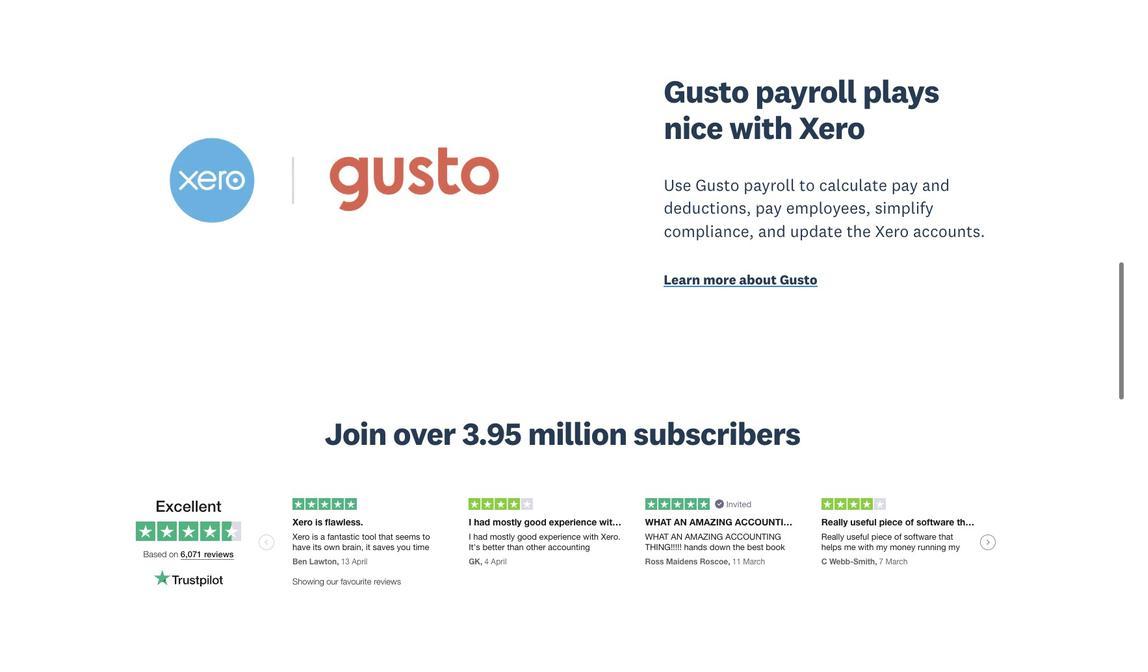 Task type: locate. For each thing, give the bounding box(es) containing it.
gusto inside use gusto payroll to calculate pay and deductions, pay employees, simplify compliance, and update the xero accounts.
[[695, 175, 739, 195]]

learn
[[664, 271, 700, 289]]

xero inside gusto payroll plays nice with xero
[[799, 108, 865, 148]]

pay left "employees,"
[[755, 198, 782, 219]]

join
[[325, 414, 387, 454]]

1 vertical spatial payroll
[[744, 175, 795, 195]]

xero and gusto brands image
[[124, 75, 551, 287]]

the
[[846, 221, 871, 242]]

1 horizontal spatial and
[[922, 175, 950, 195]]

1 horizontal spatial xero
[[875, 221, 909, 242]]

xero down simplify
[[875, 221, 909, 242]]

pay up simplify
[[891, 175, 918, 195]]

0 vertical spatial and
[[922, 175, 950, 195]]

xero up calculate
[[799, 108, 865, 148]]

0 horizontal spatial pay
[[755, 198, 782, 219]]

plays
[[863, 71, 939, 111]]

1 vertical spatial and
[[758, 221, 786, 242]]

to
[[799, 175, 815, 195]]

0 vertical spatial payroll
[[755, 71, 856, 111]]

pay
[[891, 175, 918, 195], [755, 198, 782, 219]]

xero
[[799, 108, 865, 148], [875, 221, 909, 242]]

gusto inside 'learn more about gusto' link
[[780, 271, 817, 289]]

1 vertical spatial xero
[[875, 221, 909, 242]]

compliance,
[[664, 221, 754, 242]]

1 vertical spatial gusto
[[695, 175, 739, 195]]

0 horizontal spatial xero
[[799, 108, 865, 148]]

0 vertical spatial xero
[[799, 108, 865, 148]]

calculate
[[819, 175, 887, 195]]

0 horizontal spatial and
[[758, 221, 786, 242]]

and up simplify
[[922, 175, 950, 195]]

gusto
[[664, 71, 749, 111], [695, 175, 739, 195], [780, 271, 817, 289]]

and left update
[[758, 221, 786, 242]]

payroll inside use gusto payroll to calculate pay and deductions, pay employees, simplify compliance, and update the xero accounts.
[[744, 175, 795, 195]]

with
[[729, 108, 792, 148]]

subscribers
[[633, 414, 800, 454]]

about
[[739, 271, 777, 289]]

1 vertical spatial pay
[[755, 198, 782, 219]]

use gusto payroll to calculate pay and deductions, pay employees, simplify compliance, and update the xero accounts.
[[664, 175, 985, 242]]

and
[[922, 175, 950, 195], [758, 221, 786, 242]]

payroll inside gusto payroll plays nice with xero
[[755, 71, 856, 111]]

payroll
[[755, 71, 856, 111], [744, 175, 795, 195]]

2 vertical spatial gusto
[[780, 271, 817, 289]]

over
[[393, 414, 456, 454]]

0 vertical spatial gusto
[[664, 71, 749, 111]]

1 horizontal spatial pay
[[891, 175, 918, 195]]



Task type: describe. For each thing, give the bounding box(es) containing it.
employees,
[[786, 198, 871, 219]]

nice
[[664, 108, 723, 148]]

join over 3.95 million subscribers
[[325, 414, 800, 454]]

gusto inside gusto payroll plays nice with xero
[[664, 71, 749, 111]]

accounts.
[[913, 221, 985, 242]]

million
[[528, 414, 627, 454]]

learn more about gusto link
[[664, 271, 1001, 292]]

gusto payroll plays nice with xero
[[664, 71, 939, 148]]

0 vertical spatial pay
[[891, 175, 918, 195]]

xero inside use gusto payroll to calculate pay and deductions, pay employees, simplify compliance, and update the xero accounts.
[[875, 221, 909, 242]]

3.95
[[462, 414, 521, 454]]

deductions,
[[664, 198, 751, 219]]

use
[[664, 175, 691, 195]]

update
[[790, 221, 842, 242]]

simplify
[[875, 198, 934, 219]]

learn more about gusto
[[664, 271, 817, 289]]

more
[[703, 271, 736, 289]]



Task type: vqa. For each thing, say whether or not it's contained in the screenshot.
million
yes



